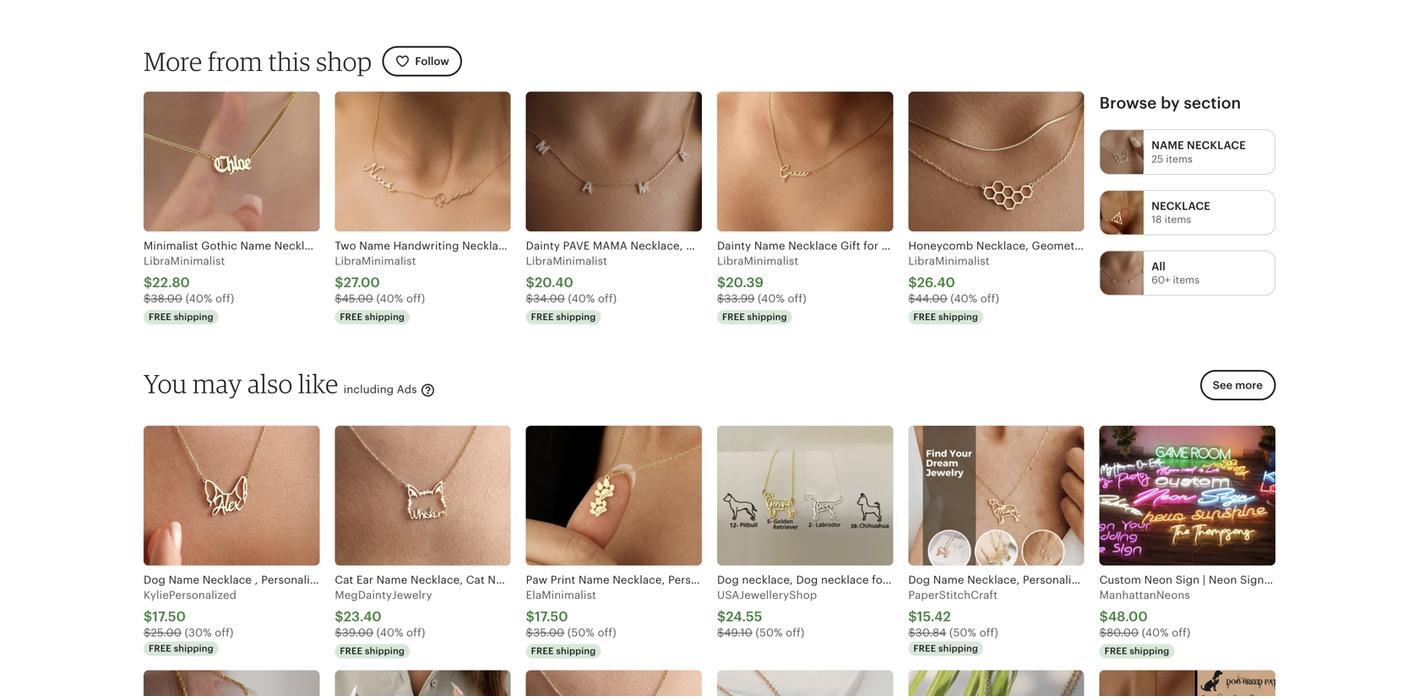 Task type: locate. For each thing, give the bounding box(es) containing it.
free down 25.00
[[149, 644, 171, 654]]

23.40
[[344, 609, 382, 624]]

items inside name necklace 25 items
[[1166, 153, 1193, 165]]

2 vertical spatial items
[[1173, 274, 1200, 286]]

off)
[[216, 292, 234, 305], [406, 292, 425, 305], [598, 292, 617, 305], [788, 292, 807, 305], [981, 292, 1000, 305], [215, 626, 234, 639], [407, 626, 425, 639], [598, 626, 617, 639], [786, 626, 805, 639], [980, 626, 999, 639], [1172, 626, 1191, 639]]

shipping down 45.00
[[365, 312, 405, 322]]

off) up custom dog necklace, dog ears necklace, dog name necklace, engraved dic necklace, personalized pet jewelry, pet name necklace, gift for mom 'image' on the bottom right of page
[[980, 626, 999, 639]]

3 (50% from the left
[[950, 626, 977, 639]]

shipping inside manhattanneons $ 48.00 $ 80.00 (40% off) free shipping
[[1130, 646, 1170, 657]]

off) right 44.00
[[981, 292, 1000, 305]]

off) for paperstitchcraft $ 15.42 $ 30.84 (50% off) free shipping
[[980, 626, 999, 639]]

off) inside "libraminimalist $ 27.00 $ 45.00 (40% off) free shipping"
[[406, 292, 425, 305]]

17.50 up 25.00
[[152, 609, 186, 624]]

4 libraminimalist from the left
[[717, 255, 799, 268]]

off) right 45.00
[[406, 292, 425, 305]]

shipping for 80.00
[[1130, 646, 1170, 657]]

off) inside paperstitchcraft $ 15.42 $ 30.84 (50% off) free shipping
[[980, 626, 999, 639]]

free down '38.00'
[[149, 312, 171, 322]]

necklace 18 items
[[1152, 200, 1211, 225]]

libraminimalist inside libraminimalist $ 20.39 $ 33.99 (40% off) free shipping
[[717, 255, 799, 268]]

free down 80.00
[[1105, 646, 1128, 657]]

elaminimalist $ 17.50 $ 35.00 (50% off) free shipping
[[526, 589, 617, 657]]

(40% for 22.80
[[186, 292, 212, 305]]

44.00
[[916, 292, 948, 305]]

(50% inside usajewelleryshop $ 24.55 $ 49.10 (50% off)
[[756, 626, 783, 639]]

3 libraminimalist from the left
[[526, 255, 608, 268]]

may
[[193, 368, 242, 399]]

shipping inside libraminimalist $ 20.39 $ 33.99 (40% off) free shipping
[[748, 312, 787, 322]]

necklace inside name necklace 25 items
[[1187, 139, 1246, 152]]

also
[[248, 368, 293, 399]]

(50% down 24.55
[[756, 626, 783, 639]]

shipping for 35.00
[[556, 646, 596, 657]]

ads
[[397, 383, 417, 396]]

1 vertical spatial necklace
[[1152, 200, 1211, 212]]

(40% inside megdaintyjewelry $ 23.40 $ 39.00 (40% off) free shipping
[[377, 626, 404, 639]]

$
[[144, 275, 152, 290], [335, 275, 344, 290], [526, 275, 535, 290], [717, 275, 726, 290], [909, 275, 917, 290], [144, 292, 151, 305], [335, 292, 342, 305], [526, 292, 533, 305], [717, 292, 724, 305], [909, 292, 916, 305], [144, 609, 152, 624], [335, 609, 344, 624], [526, 609, 535, 624], [717, 609, 726, 624], [909, 609, 917, 624], [1100, 609, 1108, 624], [144, 626, 151, 639], [335, 626, 342, 639], [526, 626, 533, 639], [717, 626, 724, 639], [909, 626, 916, 639], [1100, 626, 1107, 639]]

you may also like including ads
[[144, 368, 420, 399]]

paperstitchcraft $ 15.42 $ 30.84 (50% off) free shipping
[[909, 589, 999, 654]]

shipping inside libraminimalist $ 22.80 $ 38.00 (40% off) free shipping
[[174, 312, 214, 322]]

libraminimalist $ 22.80 $ 38.00 (40% off) free shipping
[[144, 255, 234, 322]]

libraminimalist up 22.80
[[144, 255, 225, 268]]

libraminimalist inside libraminimalist $ 20.40 $ 34.00 (40% off) free shipping
[[526, 255, 608, 268]]

off) right (30%
[[215, 626, 234, 639]]

(30%
[[185, 626, 212, 639]]

(40%
[[186, 292, 212, 305], [376, 292, 403, 305], [568, 292, 595, 305], [758, 292, 785, 305], [951, 292, 978, 305], [377, 626, 404, 639], [1142, 626, 1169, 639]]

off) inside megdaintyjewelry $ 23.40 $ 39.00 (40% off) free shipping
[[407, 626, 425, 639]]

manhattanneons $ 48.00 $ 80.00 (40% off) free shipping
[[1100, 589, 1191, 657]]

0 horizontal spatial cat ear name necklace, cat necklace, personalized cat ears necklace, custom pet jewelry, pet memorial gift, gift for her,christmas gift image
[[335, 426, 511, 566]]

items inside necklace 18 items
[[1165, 214, 1192, 225]]

section
[[1184, 94, 1242, 112]]

items for necklace
[[1165, 214, 1192, 225]]

free inside libraminimalist $ 22.80 $ 38.00 (40% off) free shipping
[[149, 312, 171, 322]]

17.50 inside kyliepersonalized $ 17.50 $ 25.00 (30% off) free shipping
[[152, 609, 186, 624]]

1 horizontal spatial (50%
[[756, 626, 783, 639]]

off) inside usajewelleryshop $ 24.55 $ 49.10 (50% off)
[[786, 626, 805, 639]]

(50% inside elaminimalist $ 17.50 $ 35.00 (50% off) free shipping
[[568, 626, 595, 639]]

(50% right 35.00
[[568, 626, 595, 639]]

shipping for 38.00
[[174, 312, 214, 322]]

free
[[149, 312, 171, 322], [340, 312, 363, 322], [531, 312, 554, 322], [722, 312, 745, 322], [914, 312, 936, 322], [149, 644, 171, 654], [914, 644, 936, 654], [340, 646, 363, 657], [531, 646, 554, 657], [1105, 646, 1128, 657]]

shipping down 33.99
[[748, 312, 787, 322]]

see
[[1213, 379, 1233, 392]]

free inside elaminimalist $ 17.50 $ 35.00 (50% off) free shipping
[[531, 646, 554, 657]]

libraminimalist inside libraminimalist $ 22.80 $ 38.00 (40% off) free shipping
[[144, 255, 225, 268]]

17.50
[[152, 609, 186, 624], [535, 609, 568, 624]]

free down 30.84
[[914, 644, 936, 654]]

free inside libraminimalist $ 20.40 $ 34.00 (40% off) free shipping
[[531, 312, 554, 322]]

shipping down the 34.00
[[556, 312, 596, 322]]

0 vertical spatial items
[[1166, 153, 1193, 165]]

shipping down 35.00
[[556, 646, 596, 657]]

necklace up 18
[[1152, 200, 1211, 212]]

off) for libraminimalist $ 26.40 $ 44.00 (40% off) free shipping
[[981, 292, 1000, 305]]

25.00
[[151, 626, 182, 639]]

shipping down 80.00
[[1130, 646, 1170, 657]]

1 horizontal spatial cat ear name necklace, cat necklace, personalized cat ears necklace, custom pet jewelry, pet memorial gift, gift for her,christmas gift image
[[526, 671, 702, 696]]

(50% right 30.84
[[950, 626, 977, 639]]

(40% down 26.40
[[951, 292, 978, 305]]

see more button
[[1200, 370, 1276, 401]]

shipping inside megdaintyjewelry $ 23.40 $ 39.00 (40% off) free shipping
[[365, 646, 405, 657]]

(40% down 22.80
[[186, 292, 212, 305]]

free for 38.00
[[149, 312, 171, 322]]

(40% for 23.40
[[377, 626, 404, 639]]

free inside paperstitchcraft $ 15.42 $ 30.84 (50% off) free shipping
[[914, 644, 936, 654]]

free inside libraminimalist $ 26.40 $ 44.00 (40% off) free shipping
[[914, 312, 936, 322]]

(40% down '20.40'
[[568, 292, 595, 305]]

0 horizontal spatial (50%
[[568, 626, 595, 639]]

2 horizontal spatial (50%
[[950, 626, 977, 639]]

libraminimalist up 27.00
[[335, 255, 416, 268]]

(50%
[[568, 626, 595, 639], [756, 626, 783, 639], [950, 626, 977, 639]]

items
[[1166, 153, 1193, 165], [1165, 214, 1192, 225], [1173, 274, 1200, 286]]

(40% down 20.39
[[758, 292, 785, 305]]

free for 80.00
[[1105, 646, 1128, 657]]

(40% down the "23.40"
[[377, 626, 404, 639]]

2 libraminimalist from the left
[[335, 255, 416, 268]]

usajewelleryshop
[[717, 589, 817, 602]]

shipping inside elaminimalist $ 17.50 $ 35.00 (50% off) free shipping
[[556, 646, 596, 657]]

cat ear name necklace, cat necklace, personalized cat ears necklace, custom pet jewelry, pet memorial gift, gift for her,christmas gift image
[[335, 426, 511, 566], [526, 671, 702, 696]]

off) right the 34.00
[[598, 292, 617, 305]]

2 (50% from the left
[[756, 626, 783, 639]]

more
[[144, 46, 202, 77]]

shipping inside paperstitchcraft $ 15.42 $ 30.84 (50% off) free shipping
[[939, 644, 979, 654]]

like
[[298, 368, 339, 399]]

2 17.50 from the left
[[535, 609, 568, 624]]

libraminimalist up 26.40
[[909, 255, 990, 268]]

two name handwriting necklace • custom two name necklace • mother's day gift • personalized jewelry, birthday gift for her, handmade jewelry image
[[335, 92, 511, 232]]

paw print name necklace, personalized tiny dog paw necklace, minimalist paw necklace, animal necklace, pet necklace, christmas gift image
[[526, 426, 702, 566]]

80.00
[[1107, 626, 1139, 639]]

off) inside libraminimalist $ 22.80 $ 38.00 (40% off) free shipping
[[216, 292, 234, 305]]

1 libraminimalist from the left
[[144, 255, 225, 268]]

elaminimalist
[[526, 589, 596, 602]]

off) up the dog necklace, dog name necklace, dog memorial gift, dog necklace for woman, pet necklace, custom dog necklace, dog memorial name necklace image at the bottom right of page
[[1172, 626, 1191, 639]]

necklace
[[1187, 139, 1246, 152], [1152, 200, 1211, 212]]

libraminimalist up '20.40'
[[526, 255, 608, 268]]

(40% inside libraminimalist $ 22.80 $ 38.00 (40% off) free shipping
[[186, 292, 212, 305]]

dog name necklace, personalized dog ears necklace, custom pet jewelry, pet name necklace, pet memorial gift, gift for her, christmas gift image
[[909, 426, 1085, 566]]

free inside libraminimalist $ 20.39 $ 33.99 (40% off) free shipping
[[722, 312, 745, 322]]

items right 60+
[[1173, 274, 1200, 286]]

off) for libraminimalist $ 27.00 $ 45.00 (40% off) free shipping
[[406, 292, 425, 305]]

from
[[208, 46, 263, 77]]

shipping for 34.00
[[556, 312, 596, 322]]

(40% inside libraminimalist $ 26.40 $ 44.00 (40% off) free shipping
[[951, 292, 978, 305]]

0 vertical spatial necklace
[[1187, 139, 1246, 152]]

(40% inside manhattanneons $ 48.00 $ 80.00 (40% off) free shipping
[[1142, 626, 1169, 639]]

off) inside manhattanneons $ 48.00 $ 80.00 (40% off) free shipping
[[1172, 626, 1191, 639]]

free down 44.00
[[914, 312, 936, 322]]

libraminimalist inside libraminimalist $ 26.40 $ 44.00 (40% off) free shipping
[[909, 255, 990, 268]]

5 libraminimalist from the left
[[909, 255, 990, 268]]

shipping down '38.00'
[[174, 312, 214, 322]]

libraminimalist up 20.39
[[717, 255, 799, 268]]

shipping inside "libraminimalist $ 27.00 $ 45.00 (40% off) free shipping"
[[365, 312, 405, 322]]

(50% for 24.55
[[756, 626, 783, 639]]

off) down megdaintyjewelry
[[407, 626, 425, 639]]

libraminimalist inside "libraminimalist $ 27.00 $ 45.00 (40% off) free shipping"
[[335, 255, 416, 268]]

necklace down section at the top right
[[1187, 139, 1246, 152]]

off) right 35.00
[[598, 626, 617, 639]]

free down the 34.00
[[531, 312, 554, 322]]

(50% for 15.42
[[950, 626, 977, 639]]

33.99
[[724, 292, 755, 305]]

off) right '38.00'
[[216, 292, 234, 305]]

libraminimalist $ 27.00 $ 45.00 (40% off) free shipping
[[335, 255, 425, 322]]

free for 33.99
[[722, 312, 745, 322]]

17.50 inside elaminimalist $ 17.50 $ 35.00 (50% off) free shipping
[[535, 609, 568, 624]]

off) right 33.99
[[788, 292, 807, 305]]

libraminimalist for 20.40
[[526, 255, 608, 268]]

off) inside libraminimalist $ 26.40 $ 44.00 (40% off) free shipping
[[981, 292, 1000, 305]]

off) inside kyliepersonalized $ 17.50 $ 25.00 (30% off) free shipping
[[215, 626, 234, 639]]

shipping inside libraminimalist $ 26.40 $ 44.00 (40% off) free shipping
[[939, 312, 979, 322]]

free down the 39.00
[[340, 646, 363, 657]]

(40% right 45.00
[[376, 292, 403, 305]]

free inside kyliepersonalized $ 17.50 $ 25.00 (30% off) free shipping
[[149, 644, 171, 654]]

39.00
[[342, 626, 374, 639]]

more
[[1236, 379, 1263, 392]]

honeycomb necklace, geometry shape, layering necklace, birthday necklace, gift for her, christmas gift, image
[[909, 92, 1085, 232]]

17.50 for 25.00
[[152, 609, 186, 624]]

off) down usajewelleryshop
[[786, 626, 805, 639]]

0 horizontal spatial 17.50
[[152, 609, 186, 624]]

free for 25.00
[[149, 644, 171, 654]]

1 (50% from the left
[[568, 626, 595, 639]]

27.00
[[344, 275, 380, 290]]

(40% inside "libraminimalist $ 27.00 $ 45.00 (40% off) free shipping"
[[376, 292, 403, 305]]

off) for libraminimalist $ 22.80 $ 38.00 (40% off) free shipping
[[216, 292, 234, 305]]

free inside megdaintyjewelry $ 23.40 $ 39.00 (40% off) free shipping
[[340, 646, 363, 657]]

items inside all 60+ items
[[1173, 274, 1200, 286]]

follow
[[415, 55, 449, 68]]

shipping for 45.00
[[365, 312, 405, 322]]

items right 18
[[1165, 214, 1192, 225]]

custom 14k gold dog name necklace pet memorial necklace silver dog memorial necklace with nameplate personalized dog mom necklace dog ears image
[[144, 671, 320, 696]]

shipping down 30.84
[[939, 644, 979, 654]]

shipping down the 39.00
[[365, 646, 405, 657]]

off) inside elaminimalist $ 17.50 $ 35.00 (50% off) free shipping
[[598, 626, 617, 639]]

shipping down 44.00
[[939, 312, 979, 322]]

free down 33.99
[[722, 312, 745, 322]]

shipping inside libraminimalist $ 20.40 $ 34.00 (40% off) free shipping
[[556, 312, 596, 322]]

1 17.50 from the left
[[152, 609, 186, 624]]

1 vertical spatial items
[[1165, 214, 1192, 225]]

1 horizontal spatial 17.50
[[535, 609, 568, 624]]

(40% inside libraminimalist $ 20.39 $ 33.99 (40% off) free shipping
[[758, 292, 785, 305]]

kyliepersonalized $ 17.50 $ 25.00 (30% off) free shipping
[[144, 589, 237, 654]]

(50% inside paperstitchcraft $ 15.42 $ 30.84 (50% off) free shipping
[[950, 626, 977, 639]]

1 vertical spatial cat ear name necklace, cat necklace, personalized cat ears necklace, custom pet jewelry, pet memorial gift, gift for her,christmas gift image
[[526, 671, 702, 696]]

free down 45.00
[[340, 312, 363, 322]]

libraminimalist $ 26.40 $ 44.00 (40% off) free shipping
[[909, 255, 1000, 322]]

free inside manhattanneons $ 48.00 $ 80.00 (40% off) free shipping
[[1105, 646, 1128, 657]]

free down 35.00
[[531, 646, 554, 657]]

shipping
[[174, 312, 214, 322], [365, 312, 405, 322], [556, 312, 596, 322], [748, 312, 787, 322], [939, 312, 979, 322], [174, 644, 214, 654], [939, 644, 979, 654], [365, 646, 405, 657], [556, 646, 596, 657], [1130, 646, 1170, 657]]

off) inside libraminimalist $ 20.39 $ 33.99 (40% off) free shipping
[[788, 292, 807, 305]]

items down name
[[1166, 153, 1193, 165]]

(40% for 20.39
[[758, 292, 785, 305]]

libraminimalist
[[144, 255, 225, 268], [335, 255, 416, 268], [526, 255, 608, 268], [717, 255, 799, 268], [909, 255, 990, 268]]

off) inside libraminimalist $ 20.40 $ 34.00 (40% off) free shipping
[[598, 292, 617, 305]]

(40% down 48.00
[[1142, 626, 1169, 639]]

free inside "libraminimalist $ 27.00 $ 45.00 (40% off) free shipping"
[[340, 312, 363, 322]]

shop
[[316, 46, 372, 77]]

(40% inside libraminimalist $ 20.40 $ 34.00 (40% off) free shipping
[[568, 292, 595, 305]]

shipping inside kyliepersonalized $ 17.50 $ 25.00 (30% off) free shipping
[[174, 644, 214, 654]]

shipping down (30%
[[174, 644, 214, 654]]

17.50 up 35.00
[[535, 609, 568, 624]]



Task type: vqa. For each thing, say whether or not it's contained in the screenshot.


Task type: describe. For each thing, give the bounding box(es) containing it.
25
[[1152, 153, 1164, 165]]

off) for kyliepersonalized $ 17.50 $ 25.00 (30% off) free shipping
[[215, 626, 234, 639]]

0 vertical spatial cat ear name necklace, cat necklace, personalized cat ears necklace, custom pet jewelry, pet memorial gift, gift for her,christmas gift image
[[335, 426, 511, 566]]

26.40
[[917, 275, 956, 290]]

dog necklace, dog name necklace, dog memorial gift, dog necklace for woman, pet necklace, custom dog necklace, dog memorial name necklace image
[[1100, 671, 1276, 696]]

custom dog necklace, dog ears necklace, dog name necklace, engraved dic necklace, personalized pet jewelry, pet name necklace, gift for mom image
[[909, 671, 1085, 696]]

off) for libraminimalist $ 20.39 $ 33.99 (40% off) free shipping
[[788, 292, 807, 305]]

free for 35.00
[[531, 646, 554, 657]]

shipping for 30.84
[[939, 644, 979, 654]]

(40% for 48.00
[[1142, 626, 1169, 639]]

megdaintyjewelry $ 23.40 $ 39.00 (40% off) free shipping
[[335, 589, 432, 657]]

(40% for 26.40
[[951, 292, 978, 305]]

more from this shop
[[144, 46, 372, 77]]

you
[[144, 368, 187, 399]]

follow button
[[382, 46, 462, 77]]

free for 39.00
[[340, 646, 363, 657]]

60+
[[1152, 274, 1171, 286]]

paperstitchcraft
[[909, 589, 998, 602]]

manhattanneons
[[1100, 589, 1191, 602]]

45.00
[[342, 292, 373, 305]]

35.00
[[533, 626, 565, 639]]

18
[[1152, 214, 1162, 225]]

this
[[268, 46, 311, 77]]

libraminimalist for 26.40
[[909, 255, 990, 268]]

free for 45.00
[[340, 312, 363, 322]]

browse by section
[[1100, 94, 1242, 112]]

shipping for 39.00
[[365, 646, 405, 657]]

20.39
[[726, 275, 764, 290]]

dainty pave mama necklace, mama letter necklace, stone name necklace, personalized jewelry, mother's day gift, christmas gift image
[[526, 92, 702, 232]]

free for 30.84
[[914, 644, 936, 654]]

by
[[1161, 94, 1180, 112]]

items for all
[[1173, 274, 1200, 286]]

see more listings in the necklace section image
[[1101, 191, 1144, 234]]

dog name necklace, design dog ears necklace, christmas gift, pet jewelry, pet memorial gift, personalized name dog ears,animal jewelry image
[[335, 671, 511, 696]]

see more link
[[1195, 370, 1276, 411]]

off) for megdaintyjewelry $ 23.40 $ 39.00 (40% off) free shipping
[[407, 626, 425, 639]]

libraminimalist for 22.80
[[144, 255, 225, 268]]

shipping for 44.00
[[939, 312, 979, 322]]

off) for usajewelleryshop $ 24.55 $ 49.10 (50% off)
[[786, 626, 805, 639]]

browse
[[1100, 94, 1157, 112]]

49.10
[[724, 626, 753, 639]]

megdaintyjewelry
[[335, 589, 432, 602]]

dog name necklace , personalized dog ears necklace , pet jewelry , dog necklace , pet memorial gift, gift for her , christmas gift image
[[144, 426, 320, 566]]

48.00
[[1108, 609, 1148, 624]]

20.40
[[535, 275, 574, 290]]

name
[[1152, 139, 1185, 152]]

dog necklace, dog necklace for woman, pet necklace, dog memorial gift, custom dog necklace, dog name necklace, dog memorial name necklace image
[[717, 426, 893, 566]]

kyliepersonalized
[[144, 589, 237, 602]]

free for 44.00
[[914, 312, 936, 322]]

off) for manhattanneons $ 48.00 $ 80.00 (40% off) free shipping
[[1172, 626, 1191, 639]]

free for 34.00
[[531, 312, 554, 322]]

(50% for 17.50
[[568, 626, 595, 639]]

38.00
[[151, 292, 183, 305]]

see more listings in the name necklace section image
[[1101, 130, 1144, 174]]

all
[[1152, 260, 1166, 273]]

34.00
[[533, 292, 565, 305]]

usajewelleryshop $ 24.55 $ 49.10 (50% off)
[[717, 589, 817, 639]]

including
[[344, 383, 394, 396]]

name necklace 25 items
[[1152, 139, 1246, 165]]

dainty name necklace gift for her with 925 sterling silver, custom name pendant, handmade jewelry, personalized gift, christmas gift image
[[717, 92, 893, 232]]

(40% for 27.00
[[376, 292, 403, 305]]

libraminimalist $ 20.40 $ 34.00 (40% off) free shipping
[[526, 255, 617, 322]]

minimalist gothic name necklace with curb chain • curb chain necklace • old english necklace • personalized jewelry •christmas gift image
[[144, 92, 320, 232]]

personalized pet jewelry for dog mom - pet portrait custom -  dog portrait necklace - engraved portrait from photo - pet memorial jewelry image
[[717, 671, 893, 696]]

libraminimalist $ 20.39 $ 33.99 (40% off) free shipping
[[717, 255, 807, 322]]

off) for elaminimalist $ 17.50 $ 35.00 (50% off) free shipping
[[598, 626, 617, 639]]

all 60+ items
[[1152, 260, 1200, 286]]

libraminimalist for 27.00
[[335, 255, 416, 268]]

libraminimalist for 20.39
[[717, 255, 799, 268]]

off) for libraminimalist $ 20.40 $ 34.00 (40% off) free shipping
[[598, 292, 617, 305]]

24.55
[[726, 609, 763, 624]]

15.42
[[917, 609, 951, 624]]

custom neon sign | neon sign | wedding signs | name neon sign | led neon light sign | wedding bridesmaid gifts | wall decor | home decor image
[[1100, 426, 1276, 566]]

17.50 for 35.00
[[535, 609, 568, 624]]

(40% for 20.40
[[568, 292, 595, 305]]

shipping for 33.99
[[748, 312, 787, 322]]

see more listings in the all section image
[[1101, 251, 1144, 295]]

30.84
[[916, 626, 947, 639]]

shipping for 25.00
[[174, 644, 214, 654]]

see more
[[1213, 379, 1263, 392]]

22.80
[[152, 275, 190, 290]]



